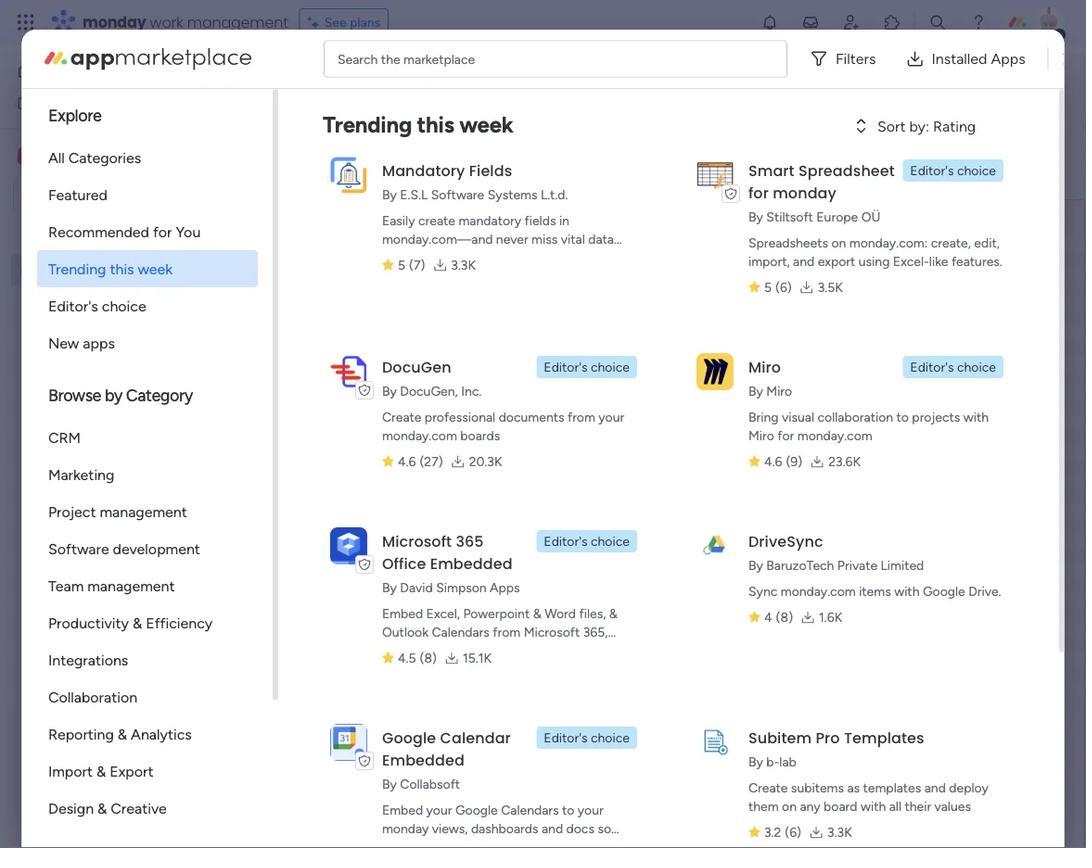 Task type: vqa. For each thing, say whether or not it's contained in the screenshot.
Directory to the middle
no



Task type: describe. For each thing, give the bounding box(es) containing it.
notifications image
[[761, 13, 779, 32]]

like
[[929, 254, 948, 269]]

you.
[[861, 382, 888, 400]]

2 horizontal spatial the
[[889, 308, 910, 326]]

create,
[[931, 235, 971, 251]]

inbox image
[[801, 13, 820, 32]]

wellbeing
[[703, 290, 765, 307]]

with
[[413, 364, 444, 381]]

you right that
[[890, 290, 914, 307]]

1 horizontal spatial well-
[[397, 62, 454, 93]]

& left efficiency
[[132, 615, 142, 632]]

1 vertical spatial being
[[133, 262, 165, 278]]

fields
[[469, 160, 512, 181]]

0 vertical spatial miro
[[748, 357, 781, 378]]

first
[[413, 327, 439, 344]]

by inside drivesync by baruzotech private limited
[[748, 558, 763, 574]]

& left "word"
[[533, 606, 541, 622]]

editor's for miro
[[910, 359, 954, 375]]

help button
[[929, 796, 993, 826]]

& left the export
[[96, 763, 106, 781]]

main
[[43, 147, 75, 165]]

smart spreadsheet for monday
[[748, 160, 895, 203]]

in for fields
[[559, 213, 569, 229]]

Search in workspace field
[[39, 186, 155, 207]]

import
[[48, 763, 92, 781]]

workspace image
[[18, 146, 36, 166]]

edit
[[288, 160, 312, 176]]

your up docs
[[577, 803, 603, 819]]

office
[[382, 553, 426, 574]]

apps inside installed apps button
[[991, 50, 1025, 68]]

and inside with these result, we hope to have a better pulse on wellness at our organization and bring your relevant programming to better support you.
[[498, 382, 522, 400]]

employee wellbeing survey
[[413, 246, 826, 287]]

sort
[[877, 117, 905, 135]]

all categories
[[48, 149, 141, 166]]

3.5k
[[817, 280, 843, 295]]

know
[[820, 290, 856, 307]]

1 horizontal spatial being
[[454, 62, 518, 93]]

select product image
[[17, 13, 35, 32]]

0 horizontal spatial this
[[109, 260, 134, 278]]

drive.
[[968, 584, 1001, 600]]

editor's for google calendar embedded
[[543, 730, 587, 746]]

monday.com—and
[[382, 231, 492, 247]]

by david simpson apps
[[382, 580, 520, 596]]

this inside thank you for participating in this employee wellbeing survey! know that you can fill out for the form using your name or simply write 'anonymous' for the first question if you prefer.
[[607, 290, 631, 307]]

employee well-being survey inside list box
[[44, 262, 206, 278]]

and inside create subitems as templates and deploy them on any board with all their values
[[924, 781, 946, 796]]

relevant
[[596, 382, 648, 400]]

installed apps
[[931, 50, 1025, 68]]

dashboards
[[471, 821, 538, 837]]

0 vertical spatial monday
[[83, 12, 146, 32]]

participating
[[506, 290, 588, 307]]

editor's choice for google calendar embedded
[[543, 730, 629, 746]]

0 horizontal spatial week
[[137, 260, 172, 278]]

& up the export
[[117, 726, 127, 743]]

autopilot image
[[896, 106, 912, 130]]

want
[[537, 573, 574, 593]]

apps
[[82, 334, 114, 352]]

1 horizontal spatial this
[[417, 111, 454, 138]]

help image
[[969, 13, 988, 32]]

1 horizontal spatial survey
[[523, 62, 597, 93]]

create for create subitems as templates and deploy them on any board with all their values
[[748, 781, 787, 796]]

14. Anything you want to add? text field
[[412, 607, 909, 724]]

embed excel, powerpoint & word files, & outlook calendars from microsoft 365, onedrive & sharepoint
[[382, 606, 617, 659]]

integrations
[[48, 652, 128, 669]]

1
[[1008, 70, 1013, 86]]

monday work management
[[83, 12, 288, 32]]

calendar
[[440, 728, 510, 749]]

with inside bring visual collaboration to projects with miro for monday.com
[[963, 410, 988, 425]]

choice for microsoft 365 office embedded
[[590, 534, 629, 550]]

result,
[[488, 364, 528, 381]]

editor's up new apps
[[48, 297, 98, 315]]

monday.com inside the create professional documents from your monday.com boards
[[382, 428, 457, 444]]

0 horizontal spatial apps
[[489, 580, 520, 596]]

1 vertical spatial better
[[761, 382, 802, 400]]

to left have
[[592, 364, 606, 381]]

support
[[805, 382, 857, 400]]

mandatory fields by e.s.l software systems l.t.d.
[[382, 160, 568, 203]]

question
[[442, 327, 499, 344]]

by up bring
[[748, 384, 763, 399]]

excel-
[[893, 254, 929, 269]]

0 horizontal spatial trending this week
[[48, 260, 172, 278]]

always
[[420, 840, 459, 849]]

google calendar embedded
[[382, 728, 510, 771]]

public board image
[[19, 261, 37, 279]]

to up bring
[[744, 382, 758, 400]]

calendars inside embed your google calendars to your monday views, dashboards and docs so you're always in sync!
[[501, 803, 558, 819]]

work for monday
[[150, 12, 183, 32]]

sort by: rating
[[877, 117, 976, 135]]

0 horizontal spatial survey
[[168, 262, 206, 278]]

fields
[[524, 213, 556, 229]]

by for powered
[[434, 159, 450, 177]]

13. how would you rate your overall well-being? group
[[412, 451, 909, 559]]

views,
[[432, 821, 467, 837]]

team management
[[48, 577, 174, 595]]

mandatory
[[382, 160, 465, 181]]

l.t.d.
[[540, 187, 568, 203]]

0 horizontal spatial well-
[[104, 262, 133, 278]]

employee inside form form
[[413, 246, 560, 287]]

professional
[[424, 410, 495, 425]]

for left you
[[153, 223, 172, 241]]

automate
[[919, 111, 977, 127]]

0 horizontal spatial the
[[381, 51, 400, 67]]

mandatory
[[458, 213, 521, 229]]

1.6k
[[819, 610, 842, 626]]

your inside thank you for participating in this employee wellbeing survey! know that you can fill out for the form using your name or simply write 'anonymous' for the first question if you prefer.
[[606, 308, 635, 326]]

by inside mandatory fields by e.s.l software systems l.t.d.
[[382, 187, 396, 203]]

help
[[944, 801, 978, 820]]

14. anything you want to add? group
[[412, 559, 909, 752]]

visual
[[781, 410, 814, 425]]

you inside 'group'
[[518, 465, 546, 486]]

by left david
[[382, 580, 396, 596]]

wellbeing
[[568, 246, 717, 287]]

1 vertical spatial with
[[894, 584, 919, 600]]

by stiltsoft europe oü
[[748, 209, 880, 225]]

editor's choice for docugen
[[543, 359, 629, 375]]

spreadsheet
[[798, 160, 895, 181]]

embed your google calendars to your monday views, dashboards and docs so you're always in sync!
[[382, 803, 611, 849]]

export
[[817, 254, 855, 269]]

4.6 for docugen
[[397, 454, 416, 470]]

for down that
[[866, 308, 885, 326]]

rate
[[550, 465, 581, 486]]

these
[[448, 364, 484, 381]]

copy form link button
[[889, 153, 1016, 183]]

spreadsheets on monday.com: create, edit, import, and export using excel-like features.
[[748, 235, 1002, 269]]

and inside spreadsheets on monday.com: create, edit, import, and export using excel-like features.
[[793, 254, 814, 269]]

apps image
[[883, 13, 902, 32]]

programming
[[652, 382, 740, 400]]

prefer.
[[543, 327, 586, 344]]

form for copy
[[958, 160, 986, 176]]

Employee well-being survey field
[[277, 62, 602, 93]]

1 horizontal spatial the
[[507, 308, 529, 326]]

miro inside bring visual collaboration to projects with miro for monday.com
[[748, 428, 774, 444]]

copy
[[924, 160, 955, 176]]

0 horizontal spatial better
[[655, 364, 696, 381]]

to inside embed your google calendars to your monday views, dashboards and docs so you're always in sync!
[[562, 803, 574, 819]]

boards
[[460, 428, 500, 444]]

1 horizontal spatial trending
[[322, 111, 411, 138]]

hope
[[554, 364, 588, 381]]

for up 'question'
[[483, 290, 502, 307]]

would
[[469, 465, 515, 486]]

you right if
[[515, 327, 540, 344]]

again!
[[382, 250, 417, 266]]

4.5 (8)
[[397, 651, 436, 666]]

embedded inside microsoft 365 office embedded
[[430, 553, 512, 574]]

from inside the create professional documents from your monday.com boards
[[567, 410, 595, 425]]

form inside thank you for participating in this employee wellbeing survey! know that you can fill out for the form using your name or simply write 'anonymous' for the first question if you prefer.
[[533, 308, 564, 326]]

editor's for smart spreadsheet for monday
[[910, 163, 954, 179]]

docugen,
[[400, 384, 457, 399]]

for up if
[[485, 308, 503, 326]]

so
[[597, 821, 611, 837]]

choice for docugen
[[590, 359, 629, 375]]

microsoft inside embed excel, powerpoint & word files, & outlook calendars from microsoft 365, onedrive & sharepoint
[[523, 625, 579, 640]]

5 for 5 (7)
[[397, 257, 405, 273]]

installed
[[931, 50, 987, 68]]

subitems
[[791, 781, 844, 796]]

see
[[324, 14, 347, 30]]

(27)
[[419, 454, 443, 470]]

how would you rate your overall well-being? element
[[412, 465, 765, 486]]

2 horizontal spatial google
[[922, 584, 965, 600]]

monday.com:
[[849, 235, 927, 251]]

new
[[48, 334, 79, 352]]

link
[[989, 160, 1008, 176]]

to inside bring visual collaboration to projects with miro for monday.com
[[896, 410, 908, 425]]

have
[[609, 364, 640, 381]]

all
[[48, 149, 64, 166]]

calendars inside embed excel, powerpoint & word files, & outlook calendars from microsoft 365, onedrive & sharepoint
[[431, 625, 489, 640]]

write
[[742, 308, 775, 326]]

choice up apps
[[101, 297, 146, 315]]

3.2
[[764, 825, 781, 841]]

(8) for 4 (8)
[[776, 610, 793, 626]]

0 horizontal spatial software
[[48, 540, 109, 558]]

invite members image
[[842, 13, 861, 32]]

files,
[[579, 606, 606, 622]]

4.6 for miro
[[764, 454, 782, 470]]

editor's for docugen
[[543, 359, 587, 375]]

productivity
[[48, 615, 128, 632]]

marketing
[[48, 466, 114, 484]]

that
[[860, 290, 887, 307]]

& right files,
[[609, 606, 617, 622]]

15.1k
[[462, 651, 491, 666]]

your inside with these result, we hope to have a better pulse on wellness at our organization and bring your relevant programming to better support you.
[[563, 382, 592, 400]]

editor's choice up apps
[[48, 297, 146, 315]]

list box containing first board
[[0, 219, 237, 536]]



Task type: locate. For each thing, give the bounding box(es) containing it.
better up programming
[[655, 364, 696, 381]]

monday inside smart spreadsheet for monday
[[772, 182, 836, 203]]

from
[[567, 410, 595, 425], [492, 625, 520, 640]]

0 horizontal spatial form
[[315, 160, 343, 176]]

5 down import,
[[764, 280, 771, 295]]

employee well-being survey down recommended for you
[[44, 262, 206, 278]]

0 horizontal spatial (8)
[[419, 651, 436, 666]]

workforms logo image
[[458, 153, 563, 183]]

on up export
[[831, 235, 846, 251]]

to right want
[[578, 573, 593, 593]]

to left projects
[[896, 410, 908, 425]]

0 vertical spatial this
[[417, 111, 454, 138]]

form inside button
[[315, 160, 343, 176]]

by:
[[909, 117, 929, 135]]

1 vertical spatial monday
[[772, 182, 836, 203]]

work up apps marketplace image at the left of page
[[150, 12, 183, 32]]

trending this week up powered by at the left
[[322, 111, 513, 138]]

oü
[[861, 209, 880, 225]]

1 vertical spatial calendars
[[501, 803, 558, 819]]

miro down wellness
[[766, 384, 792, 399]]

add to favorites image
[[642, 68, 660, 87]]

3.2 (6)
[[764, 825, 801, 841]]

home
[[43, 63, 78, 78]]

monday up home button
[[83, 12, 146, 32]]

using inside spreadsheets on monday.com: create, edit, import, and export using excel-like features.
[[858, 254, 889, 269]]

1 horizontal spatial using
[[858, 254, 889, 269]]

0 vertical spatial from
[[567, 410, 595, 425]]

1 vertical spatial from
[[492, 625, 520, 640]]

2 vertical spatial miro
[[748, 428, 774, 444]]

software inside mandatory fields by e.s.l software systems l.t.d.
[[431, 187, 484, 203]]

form button
[[354, 104, 412, 134]]

(8) for 4.5 (8)
[[419, 651, 436, 666]]

easily
[[382, 213, 415, 229]]

by for browse
[[104, 386, 122, 406]]

3.3k for pro
[[827, 825, 852, 841]]

show board description image
[[610, 69, 632, 87]]

analytics
[[130, 726, 191, 743]]

editor's choice for microsoft 365 office embedded
[[543, 534, 629, 550]]

0 vertical spatial microsoft
[[382, 531, 451, 552]]

5 for 5 (6)
[[764, 280, 771, 295]]

at
[[818, 364, 831, 381]]

work for my
[[62, 95, 90, 110]]

monday
[[83, 12, 146, 32], [772, 182, 836, 203], [382, 821, 428, 837]]

editor's choice for miro
[[910, 359, 996, 375]]

(8) right the 4
[[776, 610, 793, 626]]

monday.com up 4.6 (27)
[[382, 428, 457, 444]]

embed for microsoft 365 office embedded
[[382, 606, 423, 622]]

embed for google calendar embedded
[[382, 803, 423, 819]]

0 vertical spatial 5
[[397, 257, 405, 273]]

embedded inside google calendar embedded
[[382, 750, 464, 771]]

1 horizontal spatial from
[[567, 410, 595, 425]]

dapulse x slim image
[[1063, 48, 1074, 70]]

you left want
[[505, 573, 533, 593]]

overall
[[622, 465, 672, 486]]

apps up the 1
[[991, 50, 1025, 68]]

(8)
[[776, 610, 793, 626], [419, 651, 436, 666]]

david
[[400, 580, 432, 596]]

3.3k for fields
[[451, 257, 475, 273]]

never
[[496, 231, 528, 247]]

0 horizontal spatial employee well-being survey
[[44, 262, 206, 278]]

1 vertical spatial management
[[99, 503, 187, 521]]

work
[[150, 12, 183, 32], [62, 95, 90, 110]]

productivity & efficiency
[[48, 615, 212, 632]]

monday.com down the collaboration
[[797, 428, 872, 444]]

my
[[41, 95, 59, 110]]

your up views,
[[426, 803, 452, 819]]

subitem pro templates by b-lab
[[748, 728, 924, 770]]

0 vertical spatial software
[[431, 187, 484, 203]]

1 horizontal spatial 4.6
[[764, 454, 782, 470]]

well- down recommended for you
[[104, 262, 133, 278]]

with
[[963, 410, 988, 425], [894, 584, 919, 600], [860, 799, 886, 815]]

invite
[[964, 70, 996, 86]]

management for team management
[[87, 577, 174, 595]]

editor's down prefer.
[[543, 359, 587, 375]]

4 (8)
[[764, 610, 793, 626]]

and inside embed your google calendars to your monday views, dashboards and docs so you're always in sync!
[[541, 821, 563, 837]]

deploy
[[949, 781, 988, 796]]

0 horizontal spatial being
[[133, 262, 165, 278]]

from down the powerpoint at left
[[492, 625, 520, 640]]

1 vertical spatial embedded
[[382, 750, 464, 771]]

1 4.6 from the left
[[397, 454, 416, 470]]

embedded down 365
[[430, 553, 512, 574]]

2 horizontal spatial well-
[[676, 465, 714, 486]]

subitem
[[748, 728, 811, 749]]

add view image
[[423, 112, 431, 125]]

microsoft up office
[[382, 531, 451, 552]]

0 vertical spatial with
[[963, 410, 988, 425]]

0 vertical spatial survey
[[523, 62, 597, 93]]

workspace selection element
[[18, 145, 155, 167]]

1 vertical spatial trending
[[48, 260, 106, 278]]

docugen
[[382, 357, 451, 378]]

anything you want to add? element
[[412, 573, 635, 593]]

survey down you
[[168, 262, 206, 278]]

0 horizontal spatial create
[[382, 410, 421, 425]]

(8) right 4.5
[[419, 651, 436, 666]]

2 horizontal spatial form
[[958, 160, 986, 176]]

1 vertical spatial create
[[748, 781, 787, 796]]

&
[[533, 606, 541, 622], [609, 606, 617, 622], [132, 615, 142, 632], [439, 643, 448, 659], [117, 726, 127, 743], [96, 763, 106, 781], [97, 800, 107, 818]]

1 horizontal spatial in
[[559, 213, 569, 229]]

form down 'participating'
[[533, 308, 564, 326]]

1 horizontal spatial employee well-being survey
[[282, 62, 597, 93]]

0 vertical spatial trending
[[322, 111, 411, 138]]

search
[[337, 51, 377, 67]]

choice down 14. anything you want to add? text field
[[590, 730, 629, 746]]

in for participating
[[592, 290, 603, 307]]

reporting
[[48, 726, 114, 743]]

management
[[187, 12, 288, 32], [99, 503, 187, 521], [87, 577, 174, 595]]

0 horizontal spatial work
[[62, 95, 90, 110]]

well- inside 'group'
[[676, 465, 714, 486]]

microsoft inside microsoft 365 office embedded
[[382, 531, 451, 552]]

monday inside embed your google calendars to your monday views, dashboards and docs so you're always in sync!
[[382, 821, 428, 837]]

0 horizontal spatial with
[[860, 799, 886, 815]]

choice up add?
[[590, 534, 629, 550]]

powered by
[[372, 159, 450, 177]]

week up fields
[[459, 111, 513, 138]]

0 vertical spatial 3.3k
[[451, 257, 475, 273]]

1 horizontal spatial on
[[782, 799, 796, 815]]

your down the hope
[[563, 382, 592, 400]]

choice up projects
[[957, 359, 996, 375]]

your inside 'group'
[[584, 465, 618, 486]]

your left name
[[606, 308, 635, 326]]

your down relevant
[[598, 410, 624, 425]]

google inside google calendar embedded
[[382, 728, 436, 749]]

and down result,
[[498, 382, 522, 400]]

1 vertical spatial well-
[[104, 262, 133, 278]]

0 horizontal spatial on
[[738, 364, 755, 381]]

1 horizontal spatial employee
[[282, 62, 392, 93]]

miro down bring
[[748, 428, 774, 444]]

editor's choice down prefer.
[[543, 359, 629, 375]]

google inside embed your google calendars to your monday views, dashboards and docs so you're always in sync!
[[455, 803, 497, 819]]

workspace
[[79, 147, 152, 165]]

0 vertical spatial in
[[559, 213, 569, 229]]

0 vertical spatial better
[[655, 364, 696, 381]]

categories
[[68, 149, 141, 166]]

for inside smart spreadsheet for monday
[[748, 182, 768, 203]]

3.3k down monday.com—and
[[451, 257, 475, 273]]

0 vertical spatial calendars
[[431, 625, 489, 640]]

by left stiltsoft
[[748, 209, 763, 225]]

to up docs
[[562, 803, 574, 819]]

employee down mandatory
[[413, 246, 560, 287]]

1 vertical spatial google
[[382, 728, 436, 749]]

import,
[[748, 254, 789, 269]]

using down monday.com:
[[858, 254, 889, 269]]

2 horizontal spatial this
[[607, 290, 631, 307]]

for down visual
[[777, 428, 794, 444]]

for down smart
[[748, 182, 768, 203]]

for inside bring visual collaboration to projects with miro for monday.com
[[777, 428, 794, 444]]

and left docs
[[541, 821, 563, 837]]

1 horizontal spatial create
[[748, 781, 787, 796]]

filters
[[835, 50, 876, 68]]

name
[[639, 308, 675, 326]]

better
[[655, 364, 696, 381], [761, 382, 802, 400]]

0 vertical spatial trending this week
[[322, 111, 513, 138]]

invite / 1 button
[[929, 63, 1021, 93]]

well- up 'add view' icon
[[397, 62, 454, 93]]

0 vertical spatial embedded
[[430, 553, 512, 574]]

choice for smart spreadsheet for monday
[[957, 163, 996, 179]]

by right browse
[[104, 386, 122, 406]]

by down docugen
[[382, 384, 396, 399]]

0 horizontal spatial trending
[[48, 260, 106, 278]]

you inside "group"
[[505, 573, 533, 593]]

to inside "group"
[[578, 573, 593, 593]]

your
[[606, 308, 635, 326], [563, 382, 592, 400], [598, 410, 624, 425], [584, 465, 618, 486], [426, 803, 452, 819], [577, 803, 603, 819]]

embed inside embed your google calendars to your monday views, dashboards and docs so you're always in sync!
[[382, 803, 423, 819]]

1 vertical spatial in
[[592, 290, 603, 307]]

2 vertical spatial google
[[455, 803, 497, 819]]

apps marketplace image
[[44, 48, 251, 70]]

lab
[[779, 755, 796, 770]]

you left rate
[[518, 465, 546, 486]]

form inside button
[[958, 160, 986, 176]]

0 vertical spatial (6)
[[775, 280, 791, 295]]

0 vertical spatial work
[[150, 12, 183, 32]]

better down wellness
[[761, 382, 802, 400]]

data
[[588, 231, 614, 247]]

in inside easily create mandatory fields in monday.com—and never miss vital data again!
[[559, 213, 569, 229]]

(6) for 5 (6)
[[775, 280, 791, 295]]

editor's choice up docs
[[543, 730, 629, 746]]

well- right overall
[[676, 465, 714, 486]]

2 embed from the top
[[382, 803, 423, 819]]

on inside create subitems as templates and deploy them on any board with all their values
[[782, 799, 796, 815]]

private
[[837, 558, 877, 574]]

app logo image
[[330, 157, 367, 194], [696, 157, 733, 194], [330, 353, 367, 390], [696, 353, 733, 390], [330, 528, 367, 565], [696, 528, 733, 565], [330, 724, 367, 761], [696, 724, 733, 761]]

0 vertical spatial well-
[[397, 62, 454, 93]]

the down excel-
[[889, 308, 910, 326]]

1 horizontal spatial google
[[455, 803, 497, 819]]

2 4.6 from the left
[[764, 454, 782, 470]]

and down spreadsheets
[[793, 254, 814, 269]]

on inside spreadsheets on monday.com: create, edit, import, and export using excel-like features.
[[831, 235, 846, 251]]

2 vertical spatial monday
[[382, 821, 428, 837]]

None field
[[412, 392, 909, 429]]

create down docugen, in the left top of the page
[[382, 410, 421, 425]]

embed
[[382, 606, 423, 622], [382, 803, 423, 819]]

2 vertical spatial on
[[782, 799, 796, 815]]

create up 'them'
[[748, 781, 787, 796]]

0 horizontal spatial employee
[[44, 262, 101, 278]]

2 horizontal spatial on
[[831, 235, 846, 251]]

4.6 left (9)
[[764, 454, 782, 470]]

4.6 (9)
[[764, 454, 802, 470]]

employee up table
[[282, 62, 392, 93]]

excel,
[[426, 606, 460, 622]]

google left drive. at right bottom
[[922, 584, 965, 600]]

all
[[889, 799, 901, 815]]

your inside the create professional documents from your monday.com boards
[[598, 410, 624, 425]]

2 vertical spatial well-
[[676, 465, 714, 486]]

by left b- at bottom
[[748, 755, 763, 770]]

with left all
[[860, 799, 886, 815]]

from inside embed excel, powerpoint & word files, & outlook calendars from microsoft 365, onedrive & sharepoint
[[492, 625, 520, 640]]

0 vertical spatial create
[[382, 410, 421, 425]]

add?
[[597, 573, 635, 593]]

1 horizontal spatial by
[[434, 159, 450, 177]]

ruby anderson image
[[1034, 7, 1064, 37]]

features.
[[951, 254, 1002, 269]]

2 horizontal spatial in
[[592, 290, 603, 307]]

featured
[[48, 186, 107, 204]]

bring visual collaboration to projects with miro for monday.com
[[748, 410, 988, 444]]

miro up by miro
[[748, 357, 781, 378]]

onedrive
[[382, 643, 436, 659]]

13. how would you rate your overall well-being?
[[412, 465, 765, 486]]

4.5
[[397, 651, 416, 666]]

e.s.l
[[400, 187, 427, 203]]

editor's
[[910, 163, 954, 179], [48, 297, 98, 315], [543, 359, 587, 375], [910, 359, 954, 375], [543, 534, 587, 550], [543, 730, 587, 746]]

0 vertical spatial by
[[434, 159, 450, 177]]

1 horizontal spatial form
[[533, 308, 564, 326]]

3.3k down board
[[827, 825, 852, 841]]

from down the hope
[[567, 410, 595, 425]]

4.6 left (27)
[[397, 454, 416, 470]]

browse by category
[[48, 386, 192, 406]]

work inside button
[[62, 95, 90, 110]]

calendars up dashboards in the left bottom of the page
[[501, 803, 558, 819]]

1 vertical spatial survey
[[168, 262, 206, 278]]

on
[[831, 235, 846, 251], [738, 364, 755, 381], [782, 799, 796, 815]]

choice for miro
[[957, 359, 996, 375]]

2 horizontal spatial monday
[[772, 182, 836, 203]]

form for edit
[[315, 160, 343, 176]]

by left collabsoft
[[382, 777, 396, 793]]

list box
[[0, 219, 237, 536]]

editor's for microsoft 365 office embedded
[[543, 534, 587, 550]]

& right design
[[97, 800, 107, 818]]

13. How would you rate your overall well-being? field
[[412, 500, 909, 537]]

in
[[559, 213, 569, 229], [592, 290, 603, 307], [462, 840, 472, 849]]

survey left show board description image
[[523, 62, 597, 93]]

software down project
[[48, 540, 109, 558]]

(6) for 3.2 (6)
[[785, 825, 801, 841]]

installed apps button
[[890, 40, 1040, 77]]

them
[[748, 799, 778, 815]]

design & creative
[[48, 800, 166, 818]]

1 embed from the top
[[382, 606, 423, 622]]

monday up you're
[[382, 821, 428, 837]]

recommended
[[48, 223, 149, 241]]

google up by collabsoft
[[382, 728, 436, 749]]

by docugen, inc.
[[382, 384, 481, 399]]

microsoft 365 office embedded
[[382, 531, 512, 574]]

on left any
[[782, 799, 796, 815]]

1 vertical spatial 3.3k
[[827, 825, 852, 841]]

table
[[310, 111, 340, 127]]

(6) down import,
[[775, 280, 791, 295]]

form right edit
[[315, 160, 343, 176]]

1 horizontal spatial microsoft
[[523, 625, 579, 640]]

editor's choice up projects
[[910, 359, 996, 375]]

with right projects
[[963, 410, 988, 425]]

by inside subitem pro templates by b-lab
[[748, 755, 763, 770]]

systems
[[487, 187, 537, 203]]

0 vertical spatial (8)
[[776, 610, 793, 626]]

microsoft down "word"
[[523, 625, 579, 640]]

edit form
[[288, 160, 343, 176]]

employee well-being survey
[[282, 62, 597, 93], [44, 262, 206, 278]]

you up out
[[455, 290, 479, 307]]

calendars down excel,
[[431, 625, 489, 640]]

0 vertical spatial using
[[858, 254, 889, 269]]

option
[[0, 222, 237, 225]]

1 vertical spatial miro
[[766, 384, 792, 399]]

using inside thank you for participating in this employee wellbeing survey! know that you can fill out for the form using your name or simply write 'anonymous' for the first question if you prefer.
[[567, 308, 603, 326]]

create inside the create professional documents from your monday.com boards
[[382, 410, 421, 425]]

with inside create subitems as templates and deploy them on any board with all their values
[[860, 799, 886, 815]]

in inside thank you for participating in this employee wellbeing survey! know that you can fill out for the form using your name or simply write 'anonymous' for the first question if you prefer.
[[592, 290, 603, 307]]

filters button
[[802, 40, 890, 77]]

2 vertical spatial management
[[87, 577, 174, 595]]

2 vertical spatial with
[[860, 799, 886, 815]]

by
[[434, 159, 450, 177], [104, 386, 122, 406]]

/
[[999, 70, 1004, 86]]

1 vertical spatial employee well-being survey
[[44, 262, 206, 278]]

embed down by collabsoft
[[382, 803, 423, 819]]

thank
[[413, 290, 452, 307]]

0 horizontal spatial in
[[462, 840, 472, 849]]

with these result, we hope to have a better pulse on wellness at our organization and bring your relevant programming to better support you.
[[413, 364, 888, 400]]

using up prefer.
[[567, 308, 603, 326]]

collaboration
[[48, 689, 137, 706]]

this down employee wellbeing survey
[[607, 290, 631, 307]]

drivesync
[[748, 531, 823, 552]]

create for create professional documents from your monday.com boards
[[382, 410, 421, 425]]

create professional documents from your monday.com boards
[[382, 410, 624, 444]]

0 horizontal spatial using
[[567, 308, 603, 326]]

search everything image
[[928, 13, 947, 32]]

0 horizontal spatial 4.6
[[397, 454, 416, 470]]

week
[[459, 111, 513, 138], [137, 260, 172, 278]]

export
[[109, 763, 153, 781]]

and up their
[[924, 781, 946, 796]]

form left link
[[958, 160, 986, 176]]

1 horizontal spatial better
[[761, 382, 802, 400]]

embed inside embed excel, powerpoint & word files, & outlook calendars from microsoft 365, onedrive & sharepoint
[[382, 606, 423, 622]]

1 horizontal spatial trending this week
[[322, 111, 513, 138]]

on inside with these result, we hope to have a better pulse on wellness at our organization and bring your relevant programming to better support you.
[[738, 364, 755, 381]]

can
[[413, 308, 436, 326]]

0 horizontal spatial by
[[104, 386, 122, 406]]

0 horizontal spatial from
[[492, 625, 520, 640]]

to
[[592, 364, 606, 381], [744, 382, 758, 400], [896, 410, 908, 425], [578, 573, 593, 593], [562, 803, 574, 819]]

(6)
[[775, 280, 791, 295], [785, 825, 801, 841]]

monday.com up 1.6k
[[780, 584, 855, 600]]

editor's down the sort by: rating
[[910, 163, 954, 179]]

in down employee wellbeing survey
[[592, 290, 603, 307]]

1 horizontal spatial (8)
[[776, 610, 793, 626]]

form form
[[246, 200, 1084, 849]]

employee down first board
[[44, 262, 101, 278]]

1 horizontal spatial monday
[[382, 821, 428, 837]]

monday.com inside bring visual collaboration to projects with miro for monday.com
[[797, 428, 872, 444]]

work right my
[[62, 95, 90, 110]]

trending down first board
[[48, 260, 106, 278]]

0 vertical spatial management
[[187, 12, 288, 32]]

being
[[454, 62, 518, 93], [133, 262, 165, 278]]

monday up by stiltsoft europe oü
[[772, 182, 836, 203]]

outlook
[[382, 625, 428, 640]]

1 vertical spatial week
[[137, 260, 172, 278]]

create inside create subitems as templates and deploy them on any board with all their values
[[748, 781, 787, 796]]

1 horizontal spatial work
[[150, 12, 183, 32]]

sync
[[748, 584, 777, 600]]

1 vertical spatial trending this week
[[48, 260, 172, 278]]

management for project management
[[99, 503, 187, 521]]

0 horizontal spatial 3.3k
[[451, 257, 475, 273]]

1 vertical spatial work
[[62, 95, 90, 110]]

by left "e.s.l"
[[382, 187, 396, 203]]

your right rate
[[584, 465, 618, 486]]

choice for google calendar embedded
[[590, 730, 629, 746]]

editor's choice for smart spreadsheet for monday
[[910, 163, 996, 179]]

0 vertical spatial week
[[459, 111, 513, 138]]

0 horizontal spatial calendars
[[431, 625, 489, 640]]

& right 4.5 (8)
[[439, 643, 448, 659]]

in inside embed your google calendars to your monday views, dashboards and docs so you're always in sync!
[[462, 840, 472, 849]]



